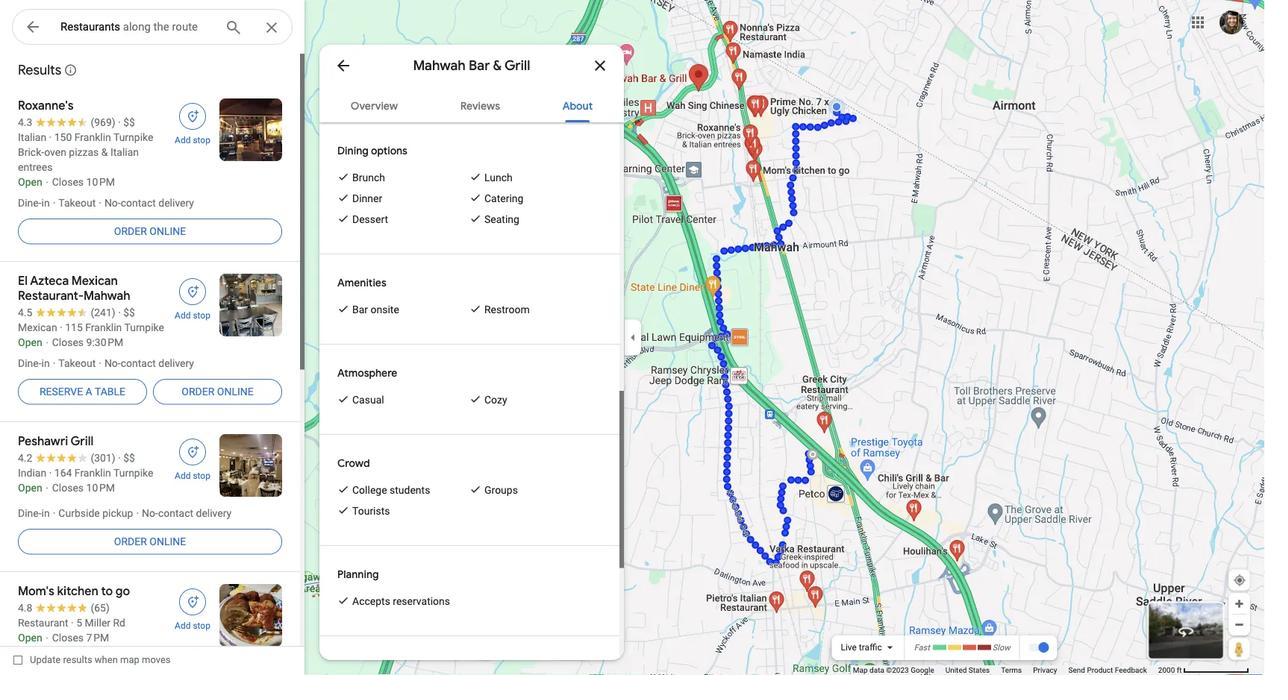 Task type: vqa. For each thing, say whether or not it's contained in the screenshot.
3602 to the bottom
no



Task type: describe. For each thing, give the bounding box(es) containing it.
order for 4th add stop button from the bottom
[[114, 225, 147, 238]]

1 vertical spatial order online
[[182, 386, 254, 398]]

serves dessert element
[[353, 212, 388, 227]]

live
[[841, 643, 857, 654]]

add stop for add stop icon related to 4th add stop button
[[175, 621, 211, 632]]

terms
[[1002, 667, 1023, 676]]

results
[[63, 655, 92, 666]]

stop for add stop icon associated with 2nd add stop button
[[193, 311, 211, 321]]

collapse side panel image
[[625, 330, 642, 346]]

bar inside region
[[353, 304, 368, 316]]

cozy element
[[485, 393, 508, 408]]

serves brunch element
[[353, 170, 385, 185]]

mahwah bar & grill main content
[[320, 45, 624, 676]]

cozy
[[485, 394, 508, 406]]

bar onsite
[[353, 304, 399, 316]]

order for second add stop button from the bottom
[[114, 536, 147, 548]]

street view image
[[1178, 623, 1196, 641]]

overview button
[[339, 87, 410, 122]]

table
[[95, 386, 126, 398]]

lunch
[[485, 171, 513, 184]]

show your location image
[[1234, 574, 1247, 588]]

add stop for add stop image
[[175, 135, 211, 146]]

has restroom element
[[485, 302, 530, 317]]

order online link for 4th add stop button from the bottom
[[18, 214, 282, 249]]

overview
[[351, 99, 398, 113]]

2 add stop button from the top
[[166, 274, 220, 322]]

catering
[[485, 192, 524, 205]]

groups
[[485, 484, 518, 497]]

accepts
[[353, 596, 391, 608]]

add stop image for second add stop button from the bottom
[[186, 446, 199, 459]]

zoom in image
[[1235, 599, 1246, 610]]

a
[[86, 386, 92, 398]]

google maps element
[[0, 0, 1266, 676]]

add stop for add stop icon associated with 2nd add stop button
[[175, 311, 211, 321]]

about button
[[551, 87, 605, 122]]

serves dinner element
[[353, 191, 383, 206]]

brunch
[[353, 171, 385, 184]]

crowd
[[338, 457, 370, 471]]

1 vertical spatial online
[[217, 386, 254, 398]]

reserve a table
[[40, 386, 126, 398]]

onsite
[[371, 304, 399, 316]]

dinner
[[353, 192, 383, 205]]

map
[[120, 655, 140, 666]]

united states button
[[946, 666, 990, 676]]

live traffic option
[[841, 643, 883, 654]]

mahwah bar & grill
[[413, 57, 531, 74]]

payments
[[338, 659, 385, 672]]

dessert
[[353, 213, 388, 226]]

add for 4th add stop button from the bottom
[[175, 135, 191, 146]]

popular with college students element
[[353, 483, 430, 498]]

add for second add stop button from the bottom
[[175, 471, 191, 482]]

 Show traffic  checkbox
[[1029, 642, 1050, 654]]

0 vertical spatial order online
[[114, 225, 186, 238]]

google
[[911, 667, 935, 676]]

1 vertical spatial order online link
[[153, 374, 282, 410]]

dining
[[338, 144, 369, 158]]

Update results when map moves checkbox
[[13, 651, 171, 670]]

mahwah
[[413, 57, 466, 74]]

&
[[493, 57, 502, 74]]

stop for add stop icon related to 4th add stop button
[[193, 621, 211, 632]]

stop for second add stop button from the bottom's add stop icon
[[193, 471, 211, 482]]

reserve a table link
[[18, 374, 147, 410]]

2000 ft button
[[1159, 667, 1250, 676]]

fast
[[915, 644, 930, 653]]

3 add stop button from the top
[[166, 435, 220, 482]]

about mahwah bar & grill region
[[320, 122, 624, 676]]

Restaurants field
[[12, 9, 293, 46]]

good for groups element
[[485, 483, 518, 498]]

traffic
[[860, 643, 883, 654]]

1 add stop button from the top
[[166, 99, 220, 146]]

 button
[[12, 9, 54, 48]]



Task type: locate. For each thing, give the bounding box(es) containing it.
accepts reservations element
[[353, 595, 450, 609]]

3 stop from the top
[[193, 471, 211, 482]]

states
[[969, 667, 990, 676]]

seating
[[485, 213, 520, 226]]

slow
[[993, 644, 1011, 653]]

1 vertical spatial order
[[182, 386, 215, 398]]

2 add from the top
[[175, 311, 191, 321]]

has bar onsite element
[[353, 302, 399, 317]]

atmosphere
[[338, 367, 398, 380]]

add stop image for 2nd add stop button
[[186, 285, 199, 299]]

stop for add stop image
[[193, 135, 211, 146]]

results
[[18, 62, 62, 79]]

2000 ft
[[1159, 667, 1183, 676]]

footer
[[854, 666, 1159, 676]]

add stop
[[175, 135, 211, 146], [175, 311, 211, 321], [175, 471, 211, 482], [175, 621, 211, 632]]

has catering element
[[485, 191, 524, 206]]

moves
[[142, 655, 171, 666]]

4 add from the top
[[175, 621, 191, 632]]

map data ©2023 google
[[854, 667, 935, 676]]

tourists
[[353, 505, 390, 518]]

add stop image for 4th add stop button
[[186, 596, 199, 609]]

order online
[[114, 225, 186, 238], [182, 386, 254, 398], [114, 536, 186, 548]]

college
[[353, 484, 387, 497]]

©2023
[[887, 667, 909, 676]]

product
[[1088, 667, 1114, 676]]

grill
[[505, 57, 531, 74]]


[[24, 16, 42, 38]]

1 add from the top
[[175, 135, 191, 146]]

reservations
[[393, 596, 450, 608]]

1 stop from the top
[[193, 135, 211, 146]]

0 vertical spatial bar
[[469, 57, 490, 74]]

send product feedback button
[[1069, 666, 1148, 676]]

1 vertical spatial add stop image
[[186, 446, 199, 459]]

add for 2nd add stop button
[[175, 311, 191, 321]]

1 horizontal spatial bar
[[469, 57, 490, 74]]

2 vertical spatial order online
[[114, 536, 186, 548]]

data
[[870, 667, 885, 676]]

when
[[95, 655, 118, 666]]

2 vertical spatial order
[[114, 536, 147, 548]]

order
[[114, 225, 147, 238], [182, 386, 215, 398], [114, 536, 147, 548]]

0 vertical spatial add stop image
[[186, 285, 199, 299]]

tab list inside google maps element
[[320, 87, 624, 122]]

learn more about legal disclosure regarding public reviews on google maps image
[[64, 63, 77, 77]]

add for 4th add stop button
[[175, 621, 191, 632]]

2000
[[1159, 667, 1176, 676]]

casual
[[353, 394, 384, 406]]

bar left onsite at top
[[353, 304, 368, 316]]

4 add stop from the top
[[175, 621, 211, 632]]

3 add stop image from the top
[[186, 596, 199, 609]]

order online link
[[18, 214, 282, 249], [153, 374, 282, 410], [18, 524, 282, 560]]

0 vertical spatial order
[[114, 225, 147, 238]]

serves lunch element
[[485, 170, 513, 185]]

map
[[854, 667, 868, 676]]

footer containing map data ©2023 google
[[854, 666, 1159, 676]]

tab list containing overview
[[320, 87, 624, 122]]

privacy
[[1034, 667, 1058, 676]]

casual element
[[353, 393, 384, 408]]

zoom out image
[[1235, 620, 1246, 631]]

1 vertical spatial bar
[[353, 304, 368, 316]]

show street view coverage image
[[1229, 639, 1251, 661]]

dining options
[[338, 144, 408, 158]]

3 add stop from the top
[[175, 471, 211, 482]]

has seating element
[[485, 212, 520, 227]]

restroom
[[485, 304, 530, 316]]

planning
[[338, 568, 379, 582]]

reviews
[[461, 99, 500, 113]]

results for restaurants feed
[[0, 52, 305, 676]]

amenities
[[338, 276, 387, 290]]

2 vertical spatial add stop image
[[186, 596, 199, 609]]

footer inside google maps element
[[854, 666, 1159, 676]]

add stop image
[[186, 285, 199, 299], [186, 446, 199, 459], [186, 596, 199, 609]]

college students
[[353, 484, 430, 497]]

2 vertical spatial online
[[150, 536, 186, 548]]

4 add stop button from the top
[[166, 585, 220, 633]]

2 vertical spatial order online link
[[18, 524, 282, 560]]

add stop image
[[186, 110, 199, 123]]

accepts reservations
[[353, 596, 450, 608]]

stop
[[193, 135, 211, 146], [193, 311, 211, 321], [193, 471, 211, 482], [193, 621, 211, 632]]

2 stop from the top
[[193, 311, 211, 321]]

terms button
[[1002, 666, 1023, 676]]

none field inside restaurants field
[[60, 18, 213, 36]]

2 add stop image from the top
[[186, 446, 199, 459]]

popular with tourists element
[[353, 504, 390, 519]]

add stop for second add stop button from the bottom's add stop icon
[[175, 471, 211, 482]]

reviews button
[[449, 87, 512, 122]]

live traffic
[[841, 643, 883, 654]]

google account: giulia masi  
(giulia.masi@adept.ai) image
[[1220, 11, 1244, 34]]

2 add stop from the top
[[175, 311, 211, 321]]

order online link for second add stop button from the bottom
[[18, 524, 282, 560]]

update
[[30, 655, 61, 666]]

1 add stop image from the top
[[186, 285, 199, 299]]

bar
[[469, 57, 490, 74], [353, 304, 368, 316]]

options
[[371, 144, 408, 158]]

students
[[390, 484, 430, 497]]

add stop button
[[166, 99, 220, 146], [166, 274, 220, 322], [166, 435, 220, 482], [166, 585, 220, 633]]

reserve
[[40, 386, 83, 398]]

feedback
[[1116, 667, 1148, 676]]

 search field
[[12, 9, 293, 48]]

bar left &
[[469, 57, 490, 74]]

united
[[946, 667, 967, 676]]

3 add from the top
[[175, 471, 191, 482]]

about
[[563, 99, 593, 113]]

0 vertical spatial online
[[150, 225, 186, 238]]

4 stop from the top
[[193, 621, 211, 632]]

update results when map moves
[[30, 655, 171, 666]]

tab list
[[320, 87, 624, 122]]

united states
[[946, 667, 990, 676]]

ft
[[1178, 667, 1183, 676]]

1 add stop from the top
[[175, 135, 211, 146]]

privacy button
[[1034, 666, 1058, 676]]

send
[[1069, 667, 1086, 676]]

send product feedback
[[1069, 667, 1148, 676]]

add
[[175, 135, 191, 146], [175, 311, 191, 321], [175, 471, 191, 482], [175, 621, 191, 632]]

0 horizontal spatial bar
[[353, 304, 368, 316]]

online
[[150, 225, 186, 238], [217, 386, 254, 398], [150, 536, 186, 548]]

None field
[[60, 18, 213, 36]]

0 vertical spatial order online link
[[18, 214, 282, 249]]



